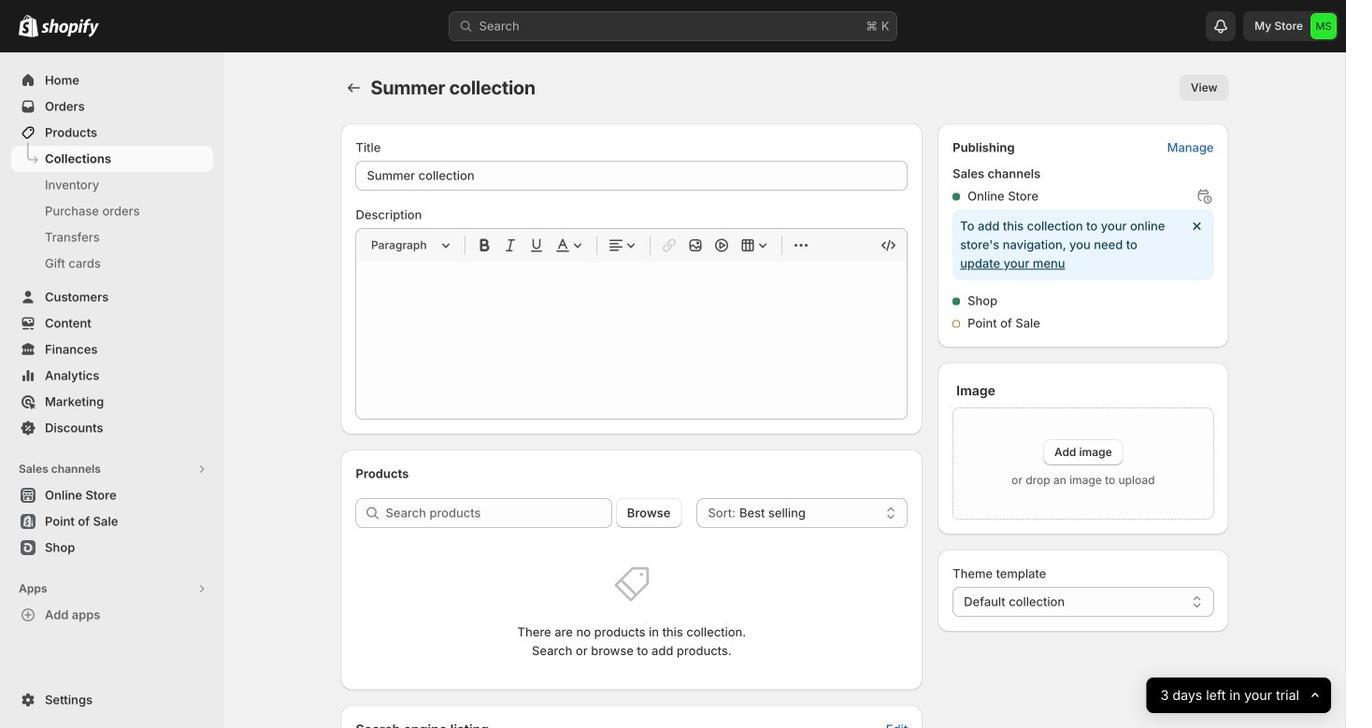 Task type: vqa. For each thing, say whether or not it's contained in the screenshot.
rightmost shopify image
yes



Task type: describe. For each thing, give the bounding box(es) containing it.
Search products text field
[[386, 498, 612, 528]]

my store image
[[1311, 13, 1337, 39]]

0 horizontal spatial shopify image
[[19, 15, 38, 37]]

no products image
[[613, 566, 651, 603]]

e.g. Summer collection, Under $100, Staff picks text field
[[356, 161, 908, 191]]



Task type: locate. For each thing, give the bounding box(es) containing it.
status
[[953, 209, 1214, 281]]

1 horizontal spatial shopify image
[[41, 18, 99, 37]]

shopify image
[[19, 15, 38, 37], [41, 18, 99, 37]]



